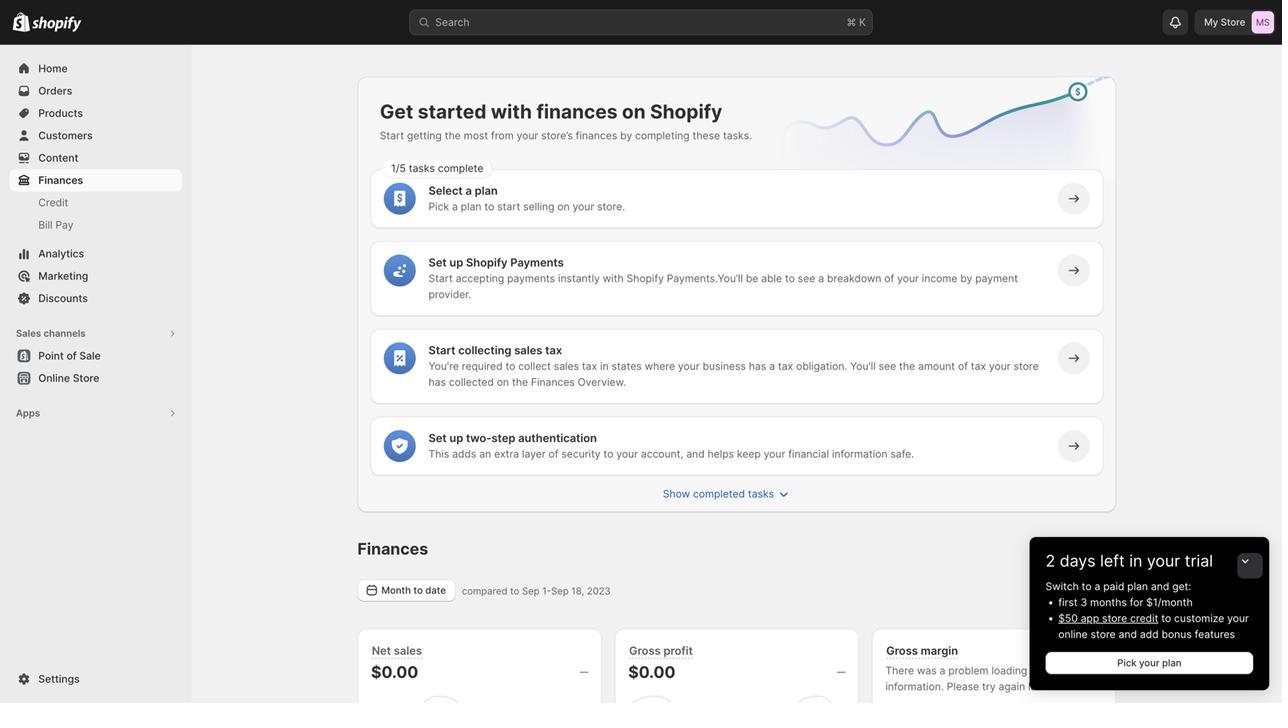 Task type: describe. For each thing, give the bounding box(es) containing it.
set up shopify payments image
[[392, 263, 408, 279]]

orders link
[[10, 80, 182, 102]]

settings link
[[10, 669, 182, 691]]

home
[[38, 62, 68, 75]]

loading
[[992, 665, 1028, 678]]

online store button
[[0, 368, 192, 390]]

0 vertical spatial finances
[[537, 100, 618, 123]]

2
[[1046, 552, 1056, 571]]

0 horizontal spatial shopify image
[[13, 12, 30, 32]]

finances inside "link"
[[38, 174, 83, 187]]

net sales button
[[368, 643, 426, 660]]

set up two-step authentication image
[[392, 439, 408, 455]]

features
[[1195, 629, 1235, 641]]

select a plan pick a plan to start selling on your store.
[[429, 184, 625, 213]]

plan up the for
[[1128, 581, 1148, 593]]

able
[[761, 272, 782, 285]]

month to date
[[382, 585, 446, 597]]

online store link
[[10, 368, 182, 390]]

my store
[[1204, 16, 1246, 28]]

marketing link
[[10, 265, 182, 288]]

finances inside the start collecting sales tax you're required to collect sales tax in states where your business has a tax obligation. you'll see the amount of tax your store has collected on the finances overview.
[[531, 376, 575, 389]]

paid
[[1104, 581, 1125, 593]]

start
[[497, 201, 520, 213]]

your inside dropdown button
[[1147, 552, 1180, 571]]

problem
[[949, 665, 989, 678]]

left
[[1100, 552, 1125, 571]]

amount
[[918, 360, 955, 373]]

states
[[612, 360, 642, 373]]

products
[[38, 107, 83, 119]]

month to date button
[[358, 580, 456, 602]]

apps button
[[10, 403, 182, 425]]

provider.
[[429, 288, 471, 301]]

start collecting sales tax image
[[392, 351, 408, 367]]

up for shopify
[[450, 256, 463, 270]]

on inside the start collecting sales tax you're required to collect sales tax in states where your business has a tax obligation. you'll see the amount of tax your store has collected on the finances overview.
[[497, 376, 509, 389]]

plan down bonus
[[1162, 658, 1182, 670]]

helps
[[708, 448, 734, 461]]

you're
[[429, 360, 459, 373]]

security
[[562, 448, 601, 461]]

start inside the start collecting sales tax you're required to collect sales tax in states where your business has a tax obligation. you'll see the amount of tax your store has collected on the finances overview.
[[429, 344, 456, 358]]

up for two-
[[450, 432, 463, 445]]

completed
[[693, 488, 745, 501]]

plan down select
[[461, 201, 482, 213]]

there
[[886, 665, 914, 678]]

pick your plan link
[[1046, 653, 1254, 675]]

store for online store
[[73, 372, 99, 385]]

gross for gross profit
[[629, 645, 661, 658]]

gross for gross margin there was a problem loading this information. please try again later.
[[886, 645, 918, 658]]

content
[[38, 152, 78, 164]]

set up shopify payments start accepting payments instantly with shopify payments.you'll be able to see a breakdown of your income by payment provider.
[[429, 256, 1018, 301]]

obligation.
[[796, 360, 847, 373]]

switch
[[1046, 581, 1079, 593]]

gross profit button
[[625, 643, 697, 660]]

was
[[917, 665, 937, 678]]

started
[[418, 100, 487, 123]]

online
[[38, 372, 70, 385]]

from
[[491, 129, 514, 142]]

a inside the start collecting sales tax you're required to collect sales tax in states where your business has a tax obligation. you'll see the amount of tax your store has collected on the finances overview.
[[769, 360, 775, 373]]

discounts link
[[10, 288, 182, 310]]

collected
[[449, 376, 494, 389]]

you'll
[[850, 360, 876, 373]]

to right compared
[[510, 586, 519, 597]]

show completed tasks button
[[361, 483, 1094, 506]]

pick inside 2 days left in your trial element
[[1118, 658, 1137, 670]]

a down select
[[452, 201, 458, 213]]

tax right amount
[[971, 360, 986, 373]]

the inside get started with finances on shopify start getting the most from your store's finances by completing these tasks.
[[445, 129, 461, 142]]

of inside the start collecting sales tax you're required to collect sales tax in states where your business has a tax obligation. you'll see the amount of tax your store has collected on the finances overview.
[[958, 360, 968, 373]]

point of sale button
[[0, 345, 192, 368]]

get
[[380, 100, 413, 123]]

1 vertical spatial finances
[[576, 129, 617, 142]]

net
[[372, 645, 391, 658]]

⌘ k
[[847, 16, 866, 28]]

to inside select a plan pick a plan to start selling on your store.
[[484, 201, 494, 213]]

get:
[[1173, 581, 1192, 593]]

try
[[982, 681, 996, 693]]

plan up the start
[[475, 184, 498, 198]]

by inside get started with finances on shopify start getting the most from your store's finances by completing these tasks.
[[620, 129, 632, 142]]

content link
[[10, 147, 182, 169]]

1 horizontal spatial the
[[512, 376, 528, 389]]

shopify inside get started with finances on shopify start getting the most from your store's finances by completing these tasks.
[[650, 100, 722, 123]]

start inside get started with finances on shopify start getting the most from your store's finances by completing these tasks.
[[380, 129, 404, 142]]

pay
[[55, 219, 73, 231]]

your inside set up shopify payments start accepting payments instantly with shopify payments.you'll be able to see a breakdown of your income by payment provider.
[[897, 272, 919, 285]]

show
[[663, 488, 690, 501]]

credit
[[38, 197, 68, 209]]

these
[[693, 129, 720, 142]]

apps
[[16, 408, 40, 419]]

⌘
[[847, 16, 856, 28]]

on inside get started with finances on shopify start getting the most from your store's finances by completing these tasks.
[[622, 100, 646, 123]]

getting
[[407, 129, 442, 142]]

2023
[[587, 586, 611, 597]]

safe.
[[891, 448, 914, 461]]

analytics link
[[10, 243, 182, 265]]

2 sep from the left
[[551, 586, 569, 597]]

gross margin there was a problem loading this information. please try again later.
[[886, 645, 1053, 693]]

start inside set up shopify payments start accepting payments instantly with shopify payments.you'll be able to see a breakdown of your income by payment provider.
[[429, 272, 453, 285]]

line chart image
[[754, 74, 1120, 205]]

customers link
[[10, 125, 182, 147]]

to inside set up two-step authentication this adds an extra layer of security to your account, and helps keep your financial information safe.
[[604, 448, 614, 461]]

store inside the start collecting sales tax you're required to collect sales tax in states where your business has a tax obligation. you'll see the amount of tax your store has collected on the finances overview.
[[1014, 360, 1039, 373]]

bill pay link
[[10, 214, 182, 236]]

1 sep from the left
[[522, 586, 540, 597]]

start collecting sales tax you're required to collect sales tax in states where your business has a tax obligation. you'll see the amount of tax your store has collected on the finances overview.
[[429, 344, 1039, 389]]

again
[[999, 681, 1025, 693]]

$50 app store credit link
[[1059, 613, 1159, 625]]

your inside select a plan pick a plan to start selling on your store.
[[573, 201, 594, 213]]

your inside get started with finances on shopify start getting the most from your store's finances by completing these tasks.
[[517, 129, 538, 142]]

in inside the start collecting sales tax you're required to collect sales tax in states where your business has a tax obligation. you'll see the amount of tax your store has collected on the finances overview.
[[600, 360, 609, 373]]

sale
[[79, 350, 101, 362]]

and for switch
[[1151, 581, 1170, 593]]

financial
[[788, 448, 829, 461]]



Task type: vqa. For each thing, say whether or not it's contained in the screenshot.
0.00 text box
no



Task type: locate. For each thing, give the bounding box(es) containing it.
to inside the start collecting sales tax you're required to collect sales tax in states where your business has a tax obligation. you'll see the amount of tax your store has collected on the finances overview.
[[506, 360, 516, 373]]

gross profit
[[629, 645, 693, 658]]

1 horizontal spatial with
[[603, 272, 624, 285]]

bill pay
[[38, 219, 73, 231]]

extra
[[494, 448, 519, 461]]

select
[[429, 184, 463, 198]]

this
[[1030, 665, 1048, 678]]

2 gross from the left
[[886, 645, 918, 658]]

0 vertical spatial shopify
[[650, 100, 722, 123]]

your right from
[[517, 129, 538, 142]]

1 horizontal spatial in
[[1130, 552, 1143, 571]]

orders
[[38, 85, 72, 97]]

0 horizontal spatial store
[[73, 372, 99, 385]]

a inside set up shopify payments start accepting payments instantly with shopify payments.you'll be able to see a breakdown of your income by payment provider.
[[818, 272, 824, 285]]

of right breakdown in the right of the page
[[885, 272, 895, 285]]

set
[[429, 256, 447, 270], [429, 432, 447, 445]]

sales
[[16, 328, 41, 340]]

2 vertical spatial start
[[429, 344, 456, 358]]

instantly
[[558, 272, 600, 285]]

payments
[[510, 256, 564, 270]]

payments.you'll
[[667, 272, 743, 285]]

1 gross from the left
[[629, 645, 661, 658]]

income
[[922, 272, 958, 285]]

to inside to customize your online store and add bonus features
[[1162, 613, 1171, 625]]

0 vertical spatial tasks
[[409, 162, 435, 175]]

2 days left in your trial
[[1046, 552, 1213, 571]]

store for my store
[[1221, 16, 1246, 28]]

1 horizontal spatial store
[[1221, 16, 1246, 28]]

0 horizontal spatial tasks
[[409, 162, 435, 175]]

2 horizontal spatial the
[[899, 360, 915, 373]]

$50 app store credit
[[1059, 613, 1159, 625]]

show completed tasks
[[663, 488, 774, 501]]

with up from
[[491, 100, 532, 123]]

the
[[445, 129, 461, 142], [899, 360, 915, 373], [512, 376, 528, 389]]

0 horizontal spatial sales
[[394, 645, 422, 658]]

to inside set up shopify payments start accepting payments instantly with shopify payments.you'll be able to see a breakdown of your income by payment provider.
[[785, 272, 795, 285]]

0 vertical spatial up
[[450, 256, 463, 270]]

on inside select a plan pick a plan to start selling on your store.
[[558, 201, 570, 213]]

a right was
[[940, 665, 946, 678]]

start
[[380, 129, 404, 142], [429, 272, 453, 285], [429, 344, 456, 358]]

0 horizontal spatial sep
[[522, 586, 540, 597]]

store inside to customize your online store and add bonus features
[[1091, 629, 1116, 641]]

0 vertical spatial see
[[798, 272, 816, 285]]

please
[[947, 681, 979, 693]]

see right the able
[[798, 272, 816, 285]]

store down "sale"
[[73, 372, 99, 385]]

see
[[798, 272, 816, 285], [879, 360, 896, 373]]

1 vertical spatial on
[[558, 201, 570, 213]]

of right amount
[[958, 360, 968, 373]]

$0.00 for net
[[371, 663, 418, 683]]

in
[[600, 360, 609, 373], [1130, 552, 1143, 571]]

and inside to customize your online store and add bonus features
[[1119, 629, 1137, 641]]

0 horizontal spatial gross
[[629, 645, 661, 658]]

has right business
[[749, 360, 766, 373]]

analytics
[[38, 248, 84, 260]]

1 set from the top
[[429, 256, 447, 270]]

no change image
[[837, 667, 846, 680]]

your left income at the right top
[[897, 272, 919, 285]]

and up $1/month
[[1151, 581, 1170, 593]]

of
[[885, 272, 895, 285], [67, 350, 77, 362], [958, 360, 968, 373], [549, 448, 559, 461]]

1 vertical spatial with
[[603, 272, 624, 285]]

by left "completing"
[[620, 129, 632, 142]]

to left collect
[[506, 360, 516, 373]]

your left account, at bottom
[[616, 448, 638, 461]]

start up you're
[[429, 344, 456, 358]]

finances down collect
[[531, 376, 575, 389]]

0 vertical spatial finances
[[38, 174, 83, 187]]

to inside dropdown button
[[414, 585, 423, 597]]

shopify
[[650, 100, 722, 123], [466, 256, 508, 270], [627, 272, 664, 285]]

1 vertical spatial and
[[1151, 581, 1170, 593]]

1 vertical spatial the
[[899, 360, 915, 373]]

of inside set up two-step authentication this adds an extra layer of security to your account, and helps keep your financial information safe.
[[549, 448, 559, 461]]

finances down 'content'
[[38, 174, 83, 187]]

3
[[1081, 597, 1087, 609]]

of inside button
[[67, 350, 77, 362]]

marketing
[[38, 270, 88, 282]]

0 horizontal spatial in
[[600, 360, 609, 373]]

1 vertical spatial set
[[429, 432, 447, 445]]

first 3 months for $1/month
[[1059, 597, 1193, 609]]

your right where
[[678, 360, 700, 373]]

2 vertical spatial sales
[[394, 645, 422, 658]]

1 horizontal spatial see
[[879, 360, 896, 373]]

point
[[38, 350, 64, 362]]

1/5 tasks complete
[[391, 162, 484, 175]]

shopify up these
[[650, 100, 722, 123]]

overview.
[[578, 376, 626, 389]]

pick down select
[[429, 201, 449, 213]]

sales channels
[[16, 328, 86, 340]]

add
[[1140, 629, 1159, 641]]

1 horizontal spatial sep
[[551, 586, 569, 597]]

no change image
[[580, 667, 588, 680]]

the left most
[[445, 129, 461, 142]]

0 vertical spatial set
[[429, 256, 447, 270]]

1 $0.00 from the left
[[371, 663, 418, 683]]

and left add
[[1119, 629, 1137, 641]]

a
[[466, 184, 472, 198], [452, 201, 458, 213], [818, 272, 824, 285], [769, 360, 775, 373], [1095, 581, 1101, 593], [940, 665, 946, 678]]

2 vertical spatial shopify
[[627, 272, 664, 285]]

in up overview.
[[600, 360, 609, 373]]

to right security
[[604, 448, 614, 461]]

2 horizontal spatial and
[[1151, 581, 1170, 593]]

and inside set up two-step authentication this adds an extra layer of security to your account, and helps keep your financial information safe.
[[686, 448, 705, 461]]

tasks down keep
[[748, 488, 774, 501]]

with
[[491, 100, 532, 123], [603, 272, 624, 285]]

2 vertical spatial the
[[512, 376, 528, 389]]

1 horizontal spatial on
[[558, 201, 570, 213]]

and
[[686, 448, 705, 461], [1151, 581, 1170, 593], [1119, 629, 1137, 641]]

see inside set up shopify payments start accepting payments instantly with shopify payments.you'll be able to see a breakdown of your income by payment provider.
[[798, 272, 816, 285]]

1 vertical spatial by
[[961, 272, 973, 285]]

has down you're
[[429, 376, 446, 389]]

1 vertical spatial sales
[[554, 360, 579, 373]]

and for to
[[1119, 629, 1137, 641]]

information
[[832, 448, 888, 461]]

2 vertical spatial on
[[497, 376, 509, 389]]

by inside set up shopify payments start accepting payments instantly with shopify payments.you'll be able to see a breakdown of your income by payment provider.
[[961, 272, 973, 285]]

to customize your online store and add bonus features
[[1059, 613, 1249, 641]]

step
[[492, 432, 516, 445]]

2 days left in your trial element
[[1030, 579, 1270, 691]]

set for set up shopify payments
[[429, 256, 447, 270]]

0 vertical spatial on
[[622, 100, 646, 123]]

0 vertical spatial pick
[[429, 201, 449, 213]]

an
[[479, 448, 491, 461]]

start down get
[[380, 129, 404, 142]]

account,
[[641, 448, 684, 461]]

of inside set up shopify payments start accepting payments instantly with shopify payments.you'll be able to see a breakdown of your income by payment provider.
[[885, 272, 895, 285]]

tasks right 1/5
[[409, 162, 435, 175]]

of left "sale"
[[67, 350, 77, 362]]

on right selling
[[558, 201, 570, 213]]

to left date
[[414, 585, 423, 597]]

by right income at the right top
[[961, 272, 973, 285]]

with inside get started with finances on shopify start getting the most from your store's finances by completing these tasks.
[[491, 100, 532, 123]]

1 horizontal spatial and
[[1119, 629, 1137, 641]]

set inside set up two-step authentication this adds an extra layer of security to your account, and helps keep your financial information safe.
[[429, 432, 447, 445]]

gross up there
[[886, 645, 918, 658]]

select a plan image
[[392, 191, 408, 207]]

a left breakdown in the right of the page
[[818, 272, 824, 285]]

2 horizontal spatial sales
[[554, 360, 579, 373]]

channels
[[44, 328, 86, 340]]

finances up month on the bottom left
[[358, 540, 428, 559]]

your inside to customize your online store and add bonus features
[[1227, 613, 1249, 625]]

0 horizontal spatial with
[[491, 100, 532, 123]]

a right select
[[466, 184, 472, 198]]

tasks inside button
[[748, 488, 774, 501]]

0 vertical spatial start
[[380, 129, 404, 142]]

your up features
[[1227, 613, 1249, 625]]

sales right collect
[[554, 360, 579, 373]]

the left amount
[[899, 360, 915, 373]]

2 $0.00 from the left
[[628, 663, 676, 683]]

on up "completing"
[[622, 100, 646, 123]]

finances right store's on the left of page
[[576, 129, 617, 142]]

my store image
[[1252, 11, 1274, 34]]

pick down to customize your online store and add bonus features
[[1118, 658, 1137, 670]]

net sales
[[372, 645, 422, 658]]

$0.00 for gross
[[628, 663, 676, 683]]

sales channels button
[[10, 323, 182, 345]]

2 vertical spatial and
[[1119, 629, 1137, 641]]

tax left obligation.
[[778, 360, 793, 373]]

1 horizontal spatial tasks
[[748, 488, 774, 501]]

up inside set up two-step authentication this adds an extra layer of security to your account, and helps keep your financial information safe.
[[450, 432, 463, 445]]

online store
[[38, 372, 99, 385]]

see right you'll
[[879, 360, 896, 373]]

1 vertical spatial shopify
[[466, 256, 508, 270]]

app
[[1081, 613, 1099, 625]]

two-
[[466, 432, 492, 445]]

finances up store's on the left of page
[[537, 100, 618, 123]]

payment
[[976, 272, 1018, 285]]

your up get:
[[1147, 552, 1180, 571]]

with right 'instantly'
[[603, 272, 624, 285]]

1 vertical spatial has
[[429, 376, 446, 389]]

gross
[[629, 645, 661, 658], [886, 645, 918, 658]]

set for set up two-step authentication
[[429, 432, 447, 445]]

1 horizontal spatial finances
[[358, 540, 428, 559]]

with inside set up shopify payments start accepting payments instantly with shopify payments.you'll be able to see a breakdown of your income by payment provider.
[[603, 272, 624, 285]]

0 vertical spatial and
[[686, 448, 705, 461]]

store.
[[597, 201, 625, 213]]

customers
[[38, 129, 93, 142]]

settings
[[38, 674, 80, 686]]

store's
[[541, 129, 573, 142]]

1 horizontal spatial shopify image
[[32, 16, 82, 32]]

$0.00
[[371, 663, 418, 683], [628, 663, 676, 683]]

profit
[[664, 645, 693, 658]]

products link
[[10, 102, 182, 125]]

your right amount
[[989, 360, 1011, 373]]

tax up overview.
[[582, 360, 597, 373]]

$0.00 down "gross profit" dropdown button
[[628, 663, 676, 683]]

sales up collect
[[514, 344, 543, 358]]

home link
[[10, 58, 182, 80]]

0 vertical spatial sales
[[514, 344, 543, 358]]

on down required
[[497, 376, 509, 389]]

months
[[1090, 597, 1127, 609]]

date
[[425, 585, 446, 597]]

sales right net
[[394, 645, 422, 658]]

$0.00 down net sales dropdown button
[[371, 663, 418, 683]]

in inside dropdown button
[[1130, 552, 1143, 571]]

1 vertical spatial store
[[1102, 613, 1127, 625]]

1 horizontal spatial has
[[749, 360, 766, 373]]

0 vertical spatial by
[[620, 129, 632, 142]]

keep
[[737, 448, 761, 461]]

pick your plan
[[1118, 658, 1182, 670]]

2 horizontal spatial on
[[622, 100, 646, 123]]

store inside button
[[73, 372, 99, 385]]

up up accepting
[[450, 256, 463, 270]]

store
[[1014, 360, 1039, 373], [1102, 613, 1127, 625], [1091, 629, 1116, 641]]

0 horizontal spatial pick
[[429, 201, 449, 213]]

in right left
[[1130, 552, 1143, 571]]

on
[[622, 100, 646, 123], [558, 201, 570, 213], [497, 376, 509, 389]]

0 horizontal spatial see
[[798, 272, 816, 285]]

complete
[[438, 162, 484, 175]]

compared to sep 1-sep 18, 2023
[[462, 586, 611, 597]]

1 vertical spatial pick
[[1118, 658, 1137, 670]]

1 horizontal spatial sales
[[514, 344, 543, 358]]

0 vertical spatial store
[[1221, 16, 1246, 28]]

pick
[[429, 201, 449, 213], [1118, 658, 1137, 670]]

set up two-step authentication this adds an extra layer of security to your account, and helps keep your financial information safe.
[[429, 432, 914, 461]]

shopify image
[[13, 12, 30, 32], [32, 16, 82, 32]]

2 vertical spatial store
[[1091, 629, 1116, 641]]

start up the provider.
[[429, 272, 453, 285]]

1 vertical spatial store
[[73, 372, 99, 385]]

sep left 1-
[[522, 586, 540, 597]]

up up adds at the left
[[450, 432, 463, 445]]

be
[[746, 272, 759, 285]]

18,
[[571, 586, 584, 597]]

1 vertical spatial tasks
[[748, 488, 774, 501]]

the down collect
[[512, 376, 528, 389]]

set inside set up shopify payments start accepting payments instantly with shopify payments.you'll be able to see a breakdown of your income by payment provider.
[[429, 256, 447, 270]]

0 horizontal spatial by
[[620, 129, 632, 142]]

0 horizontal spatial the
[[445, 129, 461, 142]]

your left store.
[[573, 201, 594, 213]]

2 days left in your trial button
[[1030, 538, 1270, 571]]

2 up from the top
[[450, 432, 463, 445]]

breakdown
[[827, 272, 882, 285]]

0 vertical spatial store
[[1014, 360, 1039, 373]]

1 vertical spatial finances
[[531, 376, 575, 389]]

0 vertical spatial in
[[600, 360, 609, 373]]

to left the start
[[484, 201, 494, 213]]

1 vertical spatial up
[[450, 432, 463, 445]]

0 vertical spatial the
[[445, 129, 461, 142]]

to down $1/month
[[1162, 613, 1171, 625]]

compared
[[462, 586, 508, 597]]

1/5
[[391, 162, 406, 175]]

a inside gross margin there was a problem loading this information. please try again later.
[[940, 665, 946, 678]]

search
[[435, 16, 470, 28]]

your down add
[[1139, 658, 1160, 670]]

payments
[[507, 272, 555, 285]]

and left helps
[[686, 448, 705, 461]]

1 horizontal spatial by
[[961, 272, 973, 285]]

sales inside dropdown button
[[394, 645, 422, 658]]

store right my
[[1221, 16, 1246, 28]]

shopify up accepting
[[466, 256, 508, 270]]

tasks.
[[723, 129, 752, 142]]

set up this
[[429, 432, 447, 445]]

pick inside select a plan pick a plan to start selling on your store.
[[429, 201, 449, 213]]

your right keep
[[764, 448, 786, 461]]

1 up from the top
[[450, 256, 463, 270]]

see inside the start collecting sales tax you're required to collect sales tax in states where your business has a tax obligation. you'll see the amount of tax your store has collected on the finances overview.
[[879, 360, 896, 373]]

a right business
[[769, 360, 775, 373]]

set up the provider.
[[429, 256, 447, 270]]

to right the able
[[785, 272, 795, 285]]

2 set from the top
[[429, 432, 447, 445]]

of down authentication
[[549, 448, 559, 461]]

where
[[645, 360, 675, 373]]

discounts
[[38, 292, 88, 305]]

2 vertical spatial finances
[[358, 540, 428, 559]]

0 horizontal spatial $0.00
[[371, 663, 418, 683]]

0 horizontal spatial finances
[[38, 174, 83, 187]]

2 horizontal spatial finances
[[531, 376, 575, 389]]

up inside set up shopify payments start accepting payments instantly with shopify payments.you'll be able to see a breakdown of your income by payment provider.
[[450, 256, 463, 270]]

0 horizontal spatial and
[[686, 448, 705, 461]]

to up 3
[[1082, 581, 1092, 593]]

0 vertical spatial with
[[491, 100, 532, 123]]

1 horizontal spatial pick
[[1118, 658, 1137, 670]]

0 horizontal spatial on
[[497, 376, 509, 389]]

1 vertical spatial in
[[1130, 552, 1143, 571]]

sep left 18,
[[551, 586, 569, 597]]

1 vertical spatial start
[[429, 272, 453, 285]]

shopify left payments.you'll
[[627, 272, 664, 285]]

gross inside gross margin there was a problem loading this information. please try again later.
[[886, 645, 918, 658]]

tax up collect
[[545, 344, 562, 358]]

1 vertical spatial see
[[879, 360, 896, 373]]

1 horizontal spatial gross
[[886, 645, 918, 658]]

0 vertical spatial has
[[749, 360, 766, 373]]

gross left "profit"
[[629, 645, 661, 658]]

0 horizontal spatial has
[[429, 376, 446, 389]]

a left paid
[[1095, 581, 1101, 593]]

authentication
[[518, 432, 597, 445]]

for
[[1130, 597, 1144, 609]]

gross inside "gross profit" dropdown button
[[629, 645, 661, 658]]

1 horizontal spatial $0.00
[[628, 663, 676, 683]]



